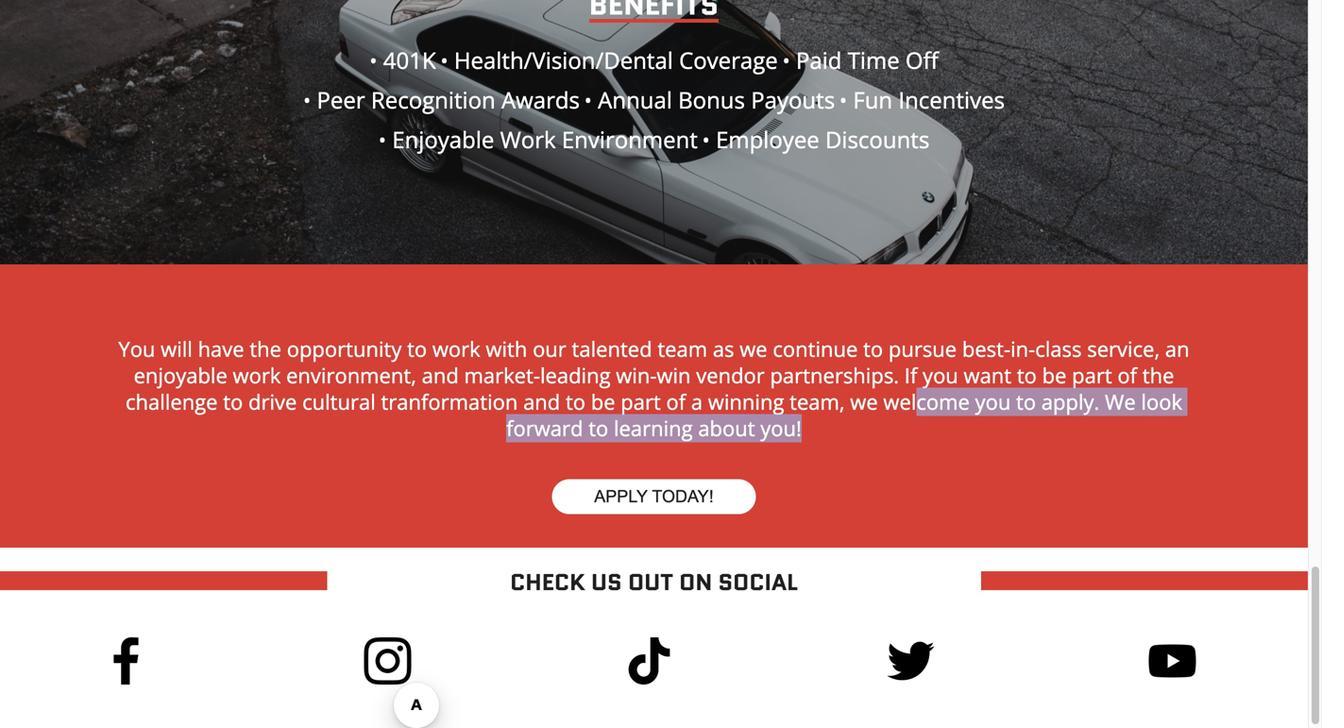 Task type: vqa. For each thing, say whether or not it's contained in the screenshot.
Sale
no



Task type: locate. For each thing, give the bounding box(es) containing it.
if
[[905, 361, 918, 390]]

paid time off peer recognition awards
[[311, 45, 939, 115]]

we right team, on the bottom right of the page
[[851, 388, 879, 416]]

1 horizontal spatial the
[[1143, 361, 1175, 390]]

class
[[1036, 335, 1082, 363]]

today!
[[652, 487, 714, 507]]

a
[[692, 388, 703, 416]]

to up tranformation
[[407, 335, 427, 363]]

0 horizontal spatial of
[[667, 388, 686, 416]]

be left win-
[[591, 388, 616, 416]]

about
[[699, 414, 756, 443]]

paid
[[797, 45, 842, 76]]

peer
[[317, 85, 365, 115]]

recognition
[[371, 85, 496, 115]]

facebook image
[[103, 638, 150, 685]]

incentives
[[899, 85, 1005, 115]]

the right have in the left top of the page
[[250, 335, 282, 363]]

leading
[[540, 361, 611, 390]]

of left a
[[667, 388, 686, 416]]

work right enjoyable
[[233, 361, 281, 390]]

1 horizontal spatial you
[[976, 388, 1011, 416]]

check us out on social
[[510, 567, 798, 599]]

we right the as
[[740, 335, 768, 363]]

0 horizontal spatial and
[[422, 361, 459, 390]]

of
[[1118, 361, 1138, 390], [667, 388, 686, 416]]

you down best-
[[976, 388, 1011, 416]]

1 vertical spatial we
[[851, 388, 879, 416]]

social
[[719, 567, 798, 599]]

and down our
[[524, 388, 561, 416]]

annual bonus payouts
[[592, 85, 835, 115]]

to right "forward" at bottom
[[589, 414, 609, 443]]

part right in-
[[1073, 361, 1113, 390]]

be
[[1043, 361, 1067, 390], [591, 388, 616, 416]]

be right in-
[[1043, 361, 1067, 390]]

and
[[422, 361, 459, 390], [524, 388, 561, 416]]

discounts
[[826, 124, 930, 155]]

you
[[923, 361, 959, 390], [976, 388, 1011, 416]]

we
[[740, 335, 768, 363], [851, 388, 879, 416]]

and left market-
[[422, 361, 459, 390]]

in-
[[1011, 335, 1036, 363]]

to
[[407, 335, 427, 363], [864, 335, 884, 363], [1018, 361, 1038, 390], [223, 388, 243, 416], [566, 388, 586, 416], [1017, 388, 1037, 416], [589, 414, 609, 443]]

you right 'if'
[[923, 361, 959, 390]]

twitter image
[[888, 638, 935, 685]]

forward
[[507, 414, 584, 443]]

work
[[500, 124, 556, 155]]

have
[[198, 335, 244, 363]]

of left look
[[1118, 361, 1138, 390]]

payouts
[[751, 85, 835, 115]]

continue
[[773, 335, 858, 363]]

0 horizontal spatial we
[[740, 335, 768, 363]]

part
[[1073, 361, 1113, 390], [621, 388, 661, 416]]

learning
[[614, 414, 693, 443]]

youtube image
[[1150, 638, 1197, 685]]

work
[[433, 335, 481, 363], [233, 361, 281, 390]]

service,
[[1088, 335, 1161, 363]]

part left a
[[621, 388, 661, 416]]

pursue
[[889, 335, 957, 363]]

the
[[250, 335, 282, 363], [1143, 361, 1175, 390]]

to left 'if'
[[864, 335, 884, 363]]

work left with
[[433, 335, 481, 363]]

to left drive
[[223, 388, 243, 416]]

environment
[[562, 124, 698, 155]]

401k
[[378, 45, 436, 76]]

tranformation
[[381, 388, 518, 416]]

check
[[510, 567, 586, 599]]

the right we
[[1143, 361, 1175, 390]]

out
[[628, 567, 674, 599]]

drive
[[249, 388, 297, 416]]

enjoyable
[[134, 361, 228, 390]]

tiktok image
[[626, 638, 673, 685]]

0 vertical spatial we
[[740, 335, 768, 363]]

coverage
[[680, 45, 778, 76]]

1 horizontal spatial and
[[524, 388, 561, 416]]



Task type: describe. For each thing, give the bounding box(es) containing it.
winning
[[709, 388, 785, 416]]

challenge
[[126, 388, 218, 416]]

best-
[[963, 335, 1011, 363]]

an
[[1166, 335, 1190, 363]]

health/vision/dental
[[454, 45, 674, 76]]

1 horizontal spatial of
[[1118, 361, 1138, 390]]

fun
[[854, 85, 893, 115]]

0 horizontal spatial work
[[233, 361, 281, 390]]

0 horizontal spatial be
[[591, 388, 616, 416]]

apply
[[595, 487, 648, 507]]

team
[[658, 335, 708, 363]]

1 horizontal spatial work
[[433, 335, 481, 363]]

0 horizontal spatial you
[[923, 361, 959, 390]]

we
[[1106, 388, 1137, 416]]

environment,
[[286, 361, 417, 390]]

off
[[906, 45, 939, 76]]

apply today!
[[595, 487, 714, 507]]

you will have the opportunity to work with our talented team as               we continue to pursue best-in-class service, an enjoyable work               environment, and market-leading win-win vendor partnerships. if               you want to be part of the challenge to drive cultural               tranformation and to be part of a winning team, we welcome you to               apply. we look forward to learning about you!
[[118, 335, 1190, 443]]

as
[[713, 335, 735, 363]]

to down our
[[566, 388, 586, 416]]

win
[[657, 361, 691, 390]]

our
[[533, 335, 567, 363]]

instagram image
[[364, 638, 412, 685]]

time
[[848, 45, 900, 76]]

1 horizontal spatial we
[[851, 388, 879, 416]]

health/vision/dental coverage
[[448, 45, 778, 76]]

you!
[[761, 414, 802, 443]]

us
[[591, 567, 622, 599]]

talented
[[572, 335, 653, 363]]

fun incentives enjoyable work environment
[[386, 85, 1005, 155]]

employee
[[716, 124, 820, 155]]

market-
[[464, 361, 540, 390]]

0 horizontal spatial part
[[621, 388, 661, 416]]

want
[[964, 361, 1012, 390]]

on
[[680, 567, 713, 599]]

enjoyable
[[392, 124, 495, 155]]

look
[[1142, 388, 1183, 416]]

to left apply.
[[1017, 388, 1037, 416]]

vendor
[[697, 361, 765, 390]]

apply today! button
[[552, 480, 757, 515]]

1 horizontal spatial part
[[1073, 361, 1113, 390]]

to right want
[[1018, 361, 1038, 390]]

0 horizontal spatial the
[[250, 335, 282, 363]]

apply.
[[1042, 388, 1100, 416]]

partnerships.
[[771, 361, 900, 390]]

will
[[161, 335, 193, 363]]

with
[[486, 335, 528, 363]]

opportunity
[[287, 335, 402, 363]]

employee discounts
[[710, 124, 930, 155]]

cultural
[[302, 388, 376, 416]]

apply today! link
[[552, 480, 757, 515]]

annual
[[598, 85, 673, 115]]

1 horizontal spatial be
[[1043, 361, 1067, 390]]

team,
[[790, 388, 845, 416]]

awards
[[502, 85, 580, 115]]

you
[[118, 335, 155, 363]]

welcome
[[884, 388, 970, 416]]

bonus
[[679, 85, 746, 115]]

win-
[[616, 361, 657, 390]]



